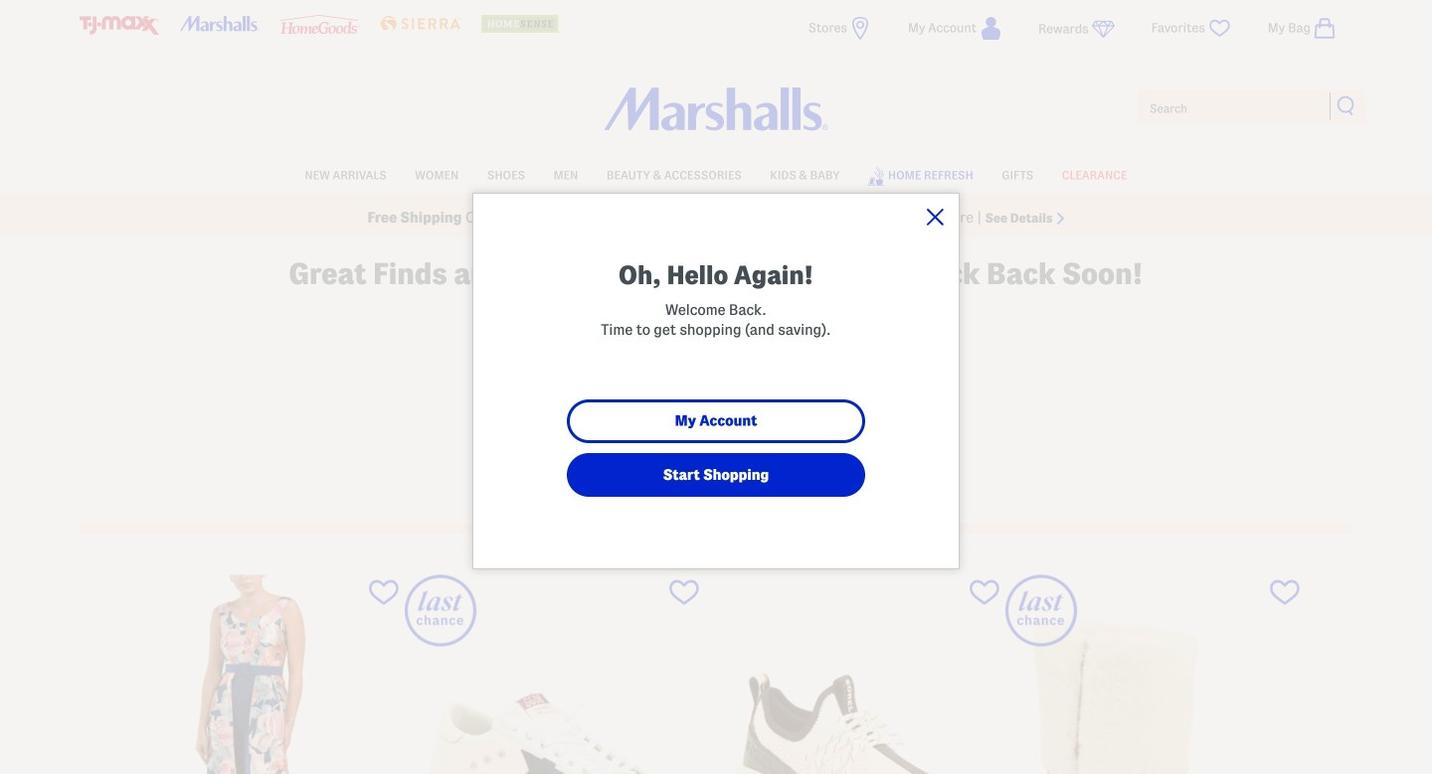 Task type: vqa. For each thing, say whether or not it's contained in the screenshot.
site search search field
yes



Task type: locate. For each thing, give the bounding box(es) containing it.
None submit
[[1337, 95, 1357, 115], [893, 413, 913, 433], [1337, 95, 1357, 115], [893, 413, 913, 433]]

tjmaxx.com image
[[80, 16, 159, 35]]

dialog
[[472, 193, 960, 570]]

menu bar
[[80, 157, 1353, 193]]

marquee
[[0, 198, 1432, 237]]

homegoods.com image
[[280, 15, 360, 34]]

close dialog element
[[927, 209, 944, 226]]

marshalls.com image
[[180, 16, 260, 31]]

banner
[[0, 0, 1432, 237]]



Task type: describe. For each thing, give the bounding box(es) containing it.
site search search field
[[1136, 88, 1369, 127]]

made in italy leather sneakers image
[[405, 575, 701, 775]]

raisa floral walk thru jumpsuit image
[[104, 575, 401, 775]]

kinetic impact lace-up sneakers image
[[705, 575, 1002, 775]]

sierra.com image
[[381, 16, 460, 31]]

Search text field
[[1136, 88, 1369, 127]]

aubrei cozy suede boots image
[[1006, 575, 1302, 775]]

Search text field
[[511, 404, 925, 444]]

homesense.com image
[[481, 15, 561, 33]]



